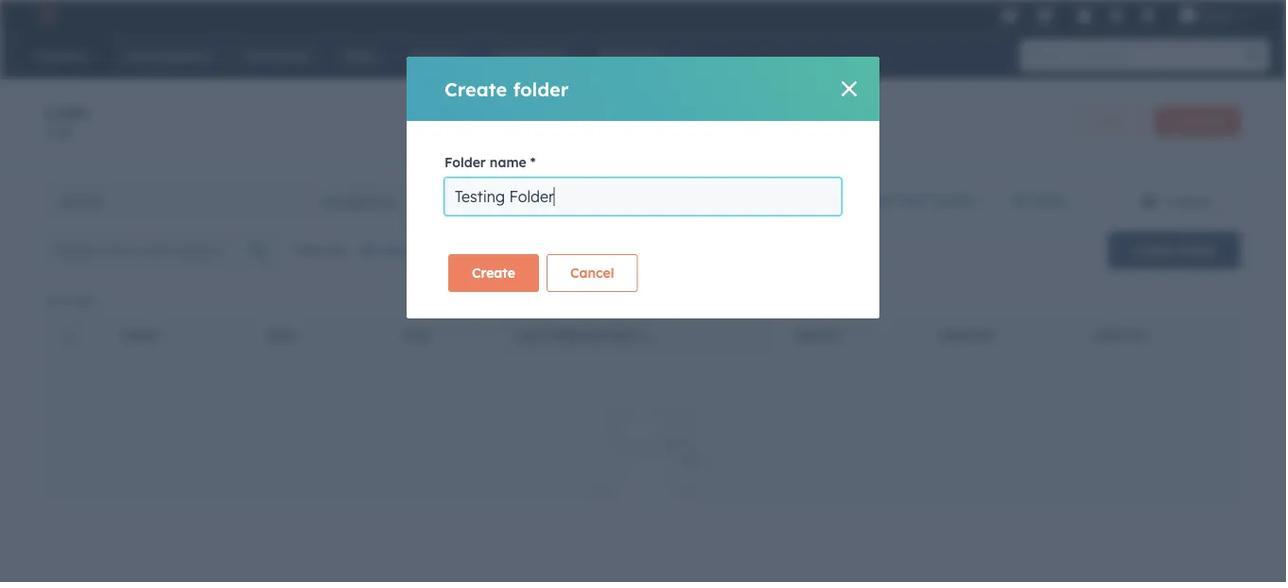 Task type: vqa. For each thing, say whether or not it's contained in the screenshot.
lists
yes



Task type: describe. For each thing, give the bounding box(es) containing it.
all views link
[[998, 182, 1080, 219]]

create folder inside 'dialog'
[[445, 77, 569, 101]]

add view (3/50) button
[[833, 182, 998, 219]]

in
[[1129, 329, 1144, 343]]

import
[[1090, 114, 1128, 129]]

all for all creators
[[358, 242, 375, 259]]

folder name
[[445, 154, 527, 171]]

folder
[[445, 154, 486, 171]]

all creators
[[358, 242, 434, 259]]

name
[[123, 329, 157, 343]]

press to sort. element for size
[[300, 328, 307, 344]]

press to sort. image for name
[[162, 328, 169, 341]]

Search lists and folders search field
[[45, 232, 282, 270]]

folders
[[1165, 193, 1211, 210]]

apple menu
[[996, 0, 1264, 30]]

create inside lists "banner"
[[1171, 114, 1207, 129]]

descending sort. press to sort ascending. element
[[643, 328, 650, 344]]

lists
[[45, 100, 89, 124]]

create button
[[448, 254, 539, 292]]

create up folder name
[[445, 77, 507, 101]]

1 horizontal spatial list
[[1210, 114, 1225, 129]]

creator
[[940, 329, 993, 343]]

close image
[[842, 81, 857, 96]]

unused lists
[[320, 193, 395, 210]]

all for all objects
[[540, 242, 556, 259]]

upgrade image
[[1001, 8, 1018, 25]]

notifications image
[[1140, 9, 1157, 26]]

name button
[[100, 313, 244, 355]]

add
[[866, 192, 893, 209]]

1
[[45, 125, 52, 140]]

view
[[897, 192, 927, 209]]

views
[[1031, 192, 1068, 209]]

size
[[267, 329, 294, 343]]

all lists
[[61, 193, 103, 210]]

lists for all lists
[[79, 193, 103, 210]]

press to sort. element for name
[[162, 328, 169, 344]]

hubspot image
[[34, 4, 57, 26]]

press to sort. image for size
[[300, 328, 307, 341]]

all types
[[458, 242, 515, 259]]

Search HubSpot search field
[[1021, 40, 1252, 72]]

used
[[1094, 329, 1126, 343]]

lists 1 list
[[45, 100, 89, 140]]

add view (3/50)
[[866, 192, 973, 209]]

last
[[517, 329, 546, 343]]

(3/50)
[[931, 192, 973, 209]]

marketplaces image
[[1037, 9, 1054, 26]]

Folder name text field
[[445, 178, 842, 216]]

objects
[[560, 242, 608, 259]]

create down all types popup button
[[472, 265, 516, 281]]

all for all folders
[[45, 294, 58, 308]]

list inside lists 1 list
[[55, 125, 72, 140]]

search button
[[1237, 40, 1270, 72]]



Task type: locate. For each thing, give the bounding box(es) containing it.
upgrade link
[[998, 5, 1022, 25]]

descending sort. press to sort ascending. image
[[643, 328, 650, 341]]

1 press to sort. element from the left
[[162, 328, 169, 344]]

size button
[[244, 313, 378, 355]]

press to sort. image inside size button
[[300, 328, 307, 341]]

marketplaces button
[[1025, 0, 1065, 30]]

filter by:
[[293, 242, 347, 259]]

create folder down folders at the right
[[1132, 242, 1217, 259]]

folder
[[513, 77, 569, 101], [1179, 242, 1217, 259]]

create folder up name
[[445, 77, 569, 101]]

all objects
[[540, 242, 608, 259]]

lists right unused
[[371, 193, 395, 210]]

search image
[[1247, 49, 1260, 62]]

apple
[[1200, 7, 1234, 23]]

all creators button
[[358, 237, 447, 264]]

all for all lists
[[61, 193, 75, 210]]

0 vertical spatial create folder
[[445, 77, 569, 101]]

create folder dialog
[[407, 57, 880, 319]]

press to sort. image for used in
[[1149, 328, 1156, 341]]

1 vertical spatial folder
[[1179, 242, 1217, 259]]

all
[[1010, 192, 1027, 209], [61, 193, 75, 210], [358, 242, 375, 259], [458, 242, 475, 259], [540, 242, 556, 259], [45, 294, 58, 308]]

folder up name
[[513, 77, 569, 101]]

create
[[445, 77, 507, 101], [1171, 114, 1207, 129], [1132, 242, 1175, 259], [472, 265, 516, 281]]

1 lists from the left
[[79, 193, 103, 210]]

1 press to sort. image from the left
[[162, 328, 169, 341]]

1 horizontal spatial press to sort. image
[[300, 328, 307, 341]]

types
[[479, 242, 515, 259]]

by:
[[328, 242, 347, 259]]

type
[[401, 329, 430, 343]]

1 horizontal spatial lists
[[371, 193, 395, 210]]

unused
[[320, 193, 367, 210]]

create folder
[[445, 77, 569, 101], [1132, 242, 1217, 259]]

all down lists 1 list
[[61, 193, 75, 210]]

last updated (pdt) button
[[495, 313, 774, 355]]

object
[[797, 329, 843, 343]]

all for all types
[[458, 242, 475, 259]]

import link
[[1074, 106, 1144, 137]]

notifications button
[[1132, 0, 1164, 30]]

(pdt)
[[607, 329, 638, 343]]

1 horizontal spatial folder
[[1179, 242, 1217, 259]]

list up folders at the right
[[1210, 114, 1225, 129]]

all left "folders"
[[45, 294, 58, 308]]

press to sort. image right name
[[162, 328, 169, 341]]

bob builder image
[[1180, 7, 1197, 24]]

all folders
[[45, 294, 98, 308]]

0 vertical spatial folder
[[513, 77, 569, 101]]

cancel
[[570, 265, 614, 281]]

apple button
[[1168, 0, 1262, 30]]

press to sort. image
[[162, 328, 169, 341], [300, 328, 307, 341], [1149, 328, 1156, 341]]

filter
[[293, 242, 325, 259]]

lists banner
[[45, 100, 1241, 143]]

3 press to sort. element from the left
[[1149, 328, 1156, 344]]

create list
[[1171, 114, 1225, 129]]

press to sort. image inside used in button
[[1149, 328, 1156, 341]]

all right the "by:"
[[358, 242, 375, 259]]

used in button
[[1072, 313, 1241, 355]]

updated
[[549, 329, 603, 343]]

all left objects
[[540, 242, 556, 259]]

all for all views
[[1010, 192, 1027, 209]]

press to sort. element right size
[[300, 328, 307, 344]]

name
[[490, 154, 527, 171]]

press to sort. image right in
[[1149, 328, 1156, 341]]

all views
[[1010, 192, 1068, 209]]

last updated (pdt)
[[517, 329, 638, 343]]

help button
[[1069, 0, 1101, 30]]

create down folders at the right
[[1132, 242, 1175, 259]]

folders
[[61, 294, 98, 308]]

all inside navigation
[[45, 294, 58, 308]]

1 vertical spatial create folder
[[1132, 242, 1217, 259]]

2 horizontal spatial press to sort. element
[[1149, 328, 1156, 344]]

used in
[[1094, 329, 1144, 343]]

0 horizontal spatial press to sort. image
[[162, 328, 169, 341]]

2 horizontal spatial press to sort. image
[[1149, 328, 1156, 341]]

folder inside create folder button
[[1179, 242, 1217, 259]]

press to sort. element
[[162, 328, 169, 344], [300, 328, 307, 344], [1149, 328, 1156, 344]]

all objects button
[[540, 237, 621, 264]]

press to sort. image right size
[[300, 328, 307, 341]]

lists
[[79, 193, 103, 210], [371, 193, 395, 210]]

hubspot link
[[23, 4, 71, 26]]

1 horizontal spatial create folder
[[1132, 242, 1217, 259]]

all left types
[[458, 242, 475, 259]]

press to sort. element inside used in button
[[1149, 328, 1156, 344]]

all inside popup button
[[540, 242, 556, 259]]

press to sort. image inside "name" button
[[162, 328, 169, 341]]

0 horizontal spatial list
[[55, 125, 72, 140]]

list right 1
[[55, 125, 72, 140]]

settings link
[[1105, 5, 1129, 25]]

settings image
[[1108, 8, 1125, 25]]

lists for unused lists
[[371, 193, 395, 210]]

2 press to sort. image from the left
[[300, 328, 307, 341]]

1 horizontal spatial press to sort. element
[[300, 328, 307, 344]]

press to sort. element right name
[[162, 328, 169, 344]]

0 horizontal spatial create folder
[[445, 77, 569, 101]]

folder down folders at the right
[[1179, 242, 1217, 259]]

2 press to sort. element from the left
[[300, 328, 307, 344]]

create list link
[[1155, 106, 1241, 137]]

all folders navigation
[[45, 289, 1241, 313]]

0 horizontal spatial folder
[[513, 77, 569, 101]]

cancel button
[[547, 254, 638, 292]]

3 press to sort. image from the left
[[1149, 328, 1156, 341]]

create folder inside button
[[1132, 242, 1217, 259]]

press to sort. element inside size button
[[300, 328, 307, 344]]

folder inside the create folder 'dialog'
[[513, 77, 569, 101]]

0 horizontal spatial lists
[[79, 193, 103, 210]]

press to sort. element inside "name" button
[[162, 328, 169, 344]]

creators
[[379, 242, 434, 259]]

help image
[[1077, 9, 1094, 26]]

all left views
[[1010, 192, 1027, 209]]

lists down lists 1 list
[[79, 193, 103, 210]]

list
[[1210, 114, 1225, 129], [55, 125, 72, 140]]

create folder button
[[1108, 232, 1241, 270]]

all types button
[[458, 237, 528, 264]]

press to sort. element right in
[[1149, 328, 1156, 344]]

press to sort. element for used in
[[1149, 328, 1156, 344]]

2 lists from the left
[[371, 193, 395, 210]]

create up folders at the right
[[1171, 114, 1207, 129]]

0 horizontal spatial press to sort. element
[[162, 328, 169, 344]]



